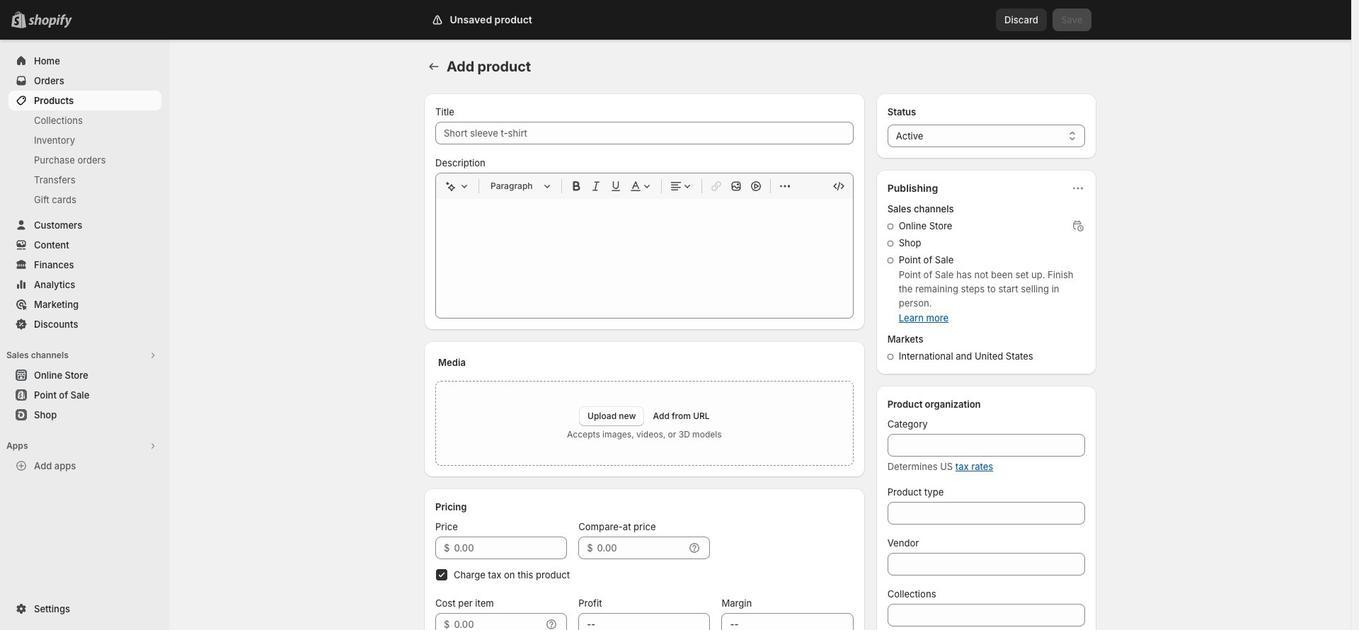 Task type: locate. For each thing, give the bounding box(es) containing it.
  text field
[[597, 537, 685, 560], [454, 613, 542, 630]]

  text field
[[454, 537, 567, 560]]

1 vertical spatial   text field
[[454, 613, 542, 630]]

0 vertical spatial   text field
[[597, 537, 685, 560]]

None text field
[[579, 613, 711, 630]]

0 horizontal spatial   text field
[[454, 613, 542, 630]]

None text field
[[888, 604, 1086, 627], [722, 613, 854, 630], [888, 604, 1086, 627], [722, 613, 854, 630]]

1 horizontal spatial   text field
[[597, 537, 685, 560]]

Short sleeve t-shirt text field
[[436, 122, 854, 144]]



Task type: describe. For each thing, give the bounding box(es) containing it.
shopify image
[[31, 14, 75, 28]]



Task type: vqa. For each thing, say whether or not it's contained in the screenshot.
shopify Image
yes



